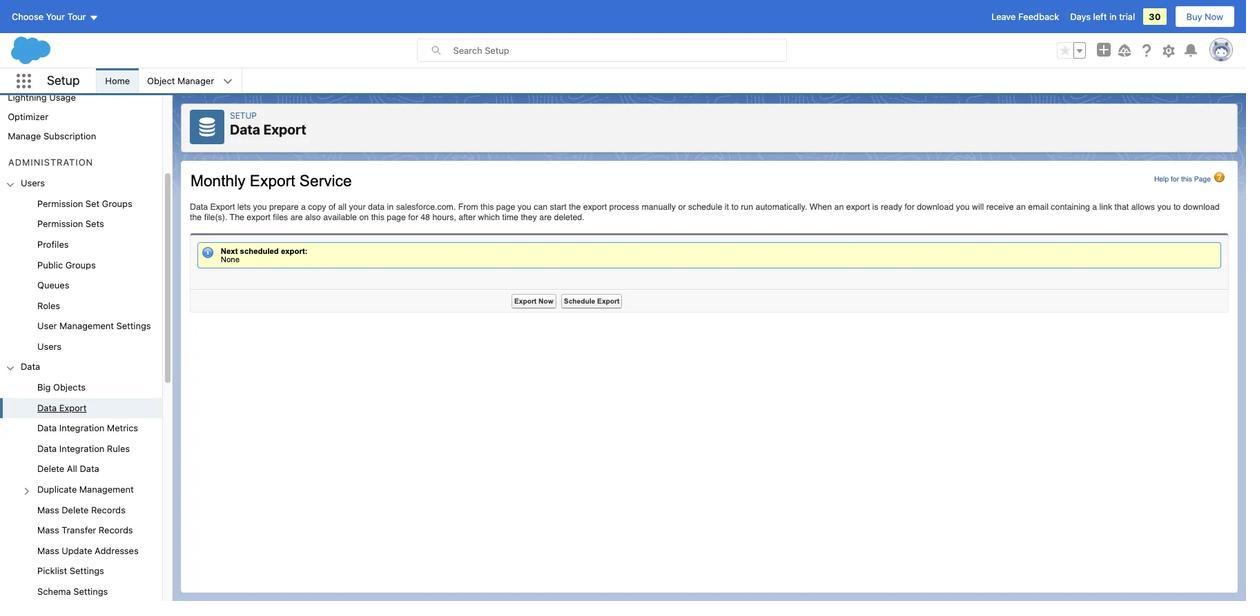 Task type: locate. For each thing, give the bounding box(es) containing it.
mass inside "link"
[[37, 545, 59, 557]]

1 vertical spatial permission
[[37, 219, 83, 230]]

data right "all"
[[80, 464, 99, 475]]

now
[[1205, 11, 1224, 22]]

rules
[[107, 443, 130, 454]]

data export link
[[37, 402, 87, 415]]

data down data export link
[[37, 423, 57, 434]]

0 vertical spatial setup
[[47, 73, 80, 88]]

0 vertical spatial export
[[263, 122, 307, 137]]

manager
[[178, 75, 214, 86]]

schema settings
[[37, 586, 108, 597]]

integration
[[59, 423, 105, 434], [59, 443, 105, 454]]

queues
[[37, 280, 69, 291]]

picklist
[[37, 566, 67, 577]]

data down setup link
[[230, 122, 260, 137]]

0 vertical spatial management
[[59, 321, 114, 332]]

data up the 'delete all data'
[[37, 443, 57, 454]]

0 horizontal spatial setup
[[47, 73, 80, 88]]

settings
[[116, 321, 151, 332], [70, 566, 104, 577], [73, 586, 108, 597]]

delete all data
[[37, 464, 99, 475]]

0 vertical spatial mass
[[37, 505, 59, 516]]

permission
[[37, 198, 83, 209], [37, 219, 83, 230]]

2 mass from the top
[[37, 525, 59, 536]]

data down "big"
[[37, 402, 57, 414]]

feedback
[[1019, 11, 1060, 22]]

management inside data "tree item"
[[79, 484, 134, 495]]

0 vertical spatial records
[[91, 505, 126, 516]]

user
[[37, 321, 57, 332]]

delete up transfer
[[62, 505, 89, 516]]

users link down administration
[[21, 178, 45, 190]]

1 horizontal spatial export
[[263, 122, 307, 137]]

delete
[[37, 464, 64, 475], [62, 505, 89, 516]]

1 vertical spatial settings
[[70, 566, 104, 577]]

leave
[[992, 11, 1016, 22]]

1 vertical spatial users
[[37, 341, 62, 352]]

profiles link
[[37, 239, 69, 251]]

2 vertical spatial group
[[0, 378, 162, 602]]

group for data
[[0, 378, 162, 602]]

management for user
[[59, 321, 114, 332]]

mass delete records link
[[37, 505, 126, 517]]

integration down data export tree item
[[59, 423, 105, 434]]

schema settings link
[[37, 586, 108, 598]]

records
[[91, 505, 126, 516], [99, 525, 133, 536]]

groups right public
[[65, 259, 96, 270]]

mass up picklist
[[37, 545, 59, 557]]

1 vertical spatial group
[[0, 194, 162, 357]]

management up mass delete records
[[79, 484, 134, 495]]

1 integration from the top
[[59, 423, 105, 434]]

manage
[[8, 131, 41, 142]]

public
[[37, 259, 63, 270]]

0 horizontal spatial export
[[59, 402, 87, 414]]

mass
[[37, 505, 59, 516], [37, 525, 59, 536], [37, 545, 59, 557]]

1 permission from the top
[[37, 198, 83, 209]]

data link
[[21, 362, 40, 374]]

1 vertical spatial records
[[99, 525, 133, 536]]

roles
[[37, 300, 60, 311]]

1 horizontal spatial setup
[[230, 111, 257, 121]]

data integration metrics
[[37, 423, 138, 434]]

users down the 'user' in the bottom left of the page
[[37, 341, 62, 352]]

Search Setup text field
[[454, 39, 786, 61]]

buy
[[1187, 11, 1203, 22]]

2 vertical spatial mass
[[37, 545, 59, 557]]

sets
[[86, 219, 104, 230]]

2 vertical spatial settings
[[73, 586, 108, 597]]

2 integration from the top
[[59, 443, 105, 454]]

mass transfer records
[[37, 525, 133, 536]]

trial
[[1120, 11, 1136, 22]]

permission set groups
[[37, 198, 132, 209]]

choose your tour button
[[11, 6, 99, 28]]

mass left transfer
[[37, 525, 59, 536]]

transfer
[[62, 525, 96, 536]]

mass delete records
[[37, 505, 126, 516]]

data
[[230, 122, 260, 137], [21, 362, 40, 373], [37, 402, 57, 414], [37, 423, 57, 434], [37, 443, 57, 454], [80, 464, 99, 475]]

1 vertical spatial mass
[[37, 525, 59, 536]]

mass down duplicate
[[37, 505, 59, 516]]

management inside users 'tree item'
[[59, 321, 114, 332]]

permission up profiles
[[37, 219, 83, 230]]

integration for rules
[[59, 443, 105, 454]]

tour
[[67, 11, 86, 22]]

setup inside setup data export
[[230, 111, 257, 121]]

in
[[1110, 11, 1117, 22]]

group
[[1058, 42, 1087, 59], [0, 194, 162, 357], [0, 378, 162, 602]]

1 mass from the top
[[37, 505, 59, 516]]

data up "big"
[[21, 362, 40, 373]]

data inside tree item
[[37, 402, 57, 414]]

management
[[59, 321, 114, 332], [79, 484, 134, 495]]

1 horizontal spatial groups
[[102, 198, 132, 209]]

subscription
[[43, 131, 96, 142]]

object
[[147, 75, 175, 86]]

data integration rules
[[37, 443, 130, 454]]

permission sets
[[37, 219, 104, 230]]

object manager
[[147, 75, 214, 86]]

1 vertical spatial setup
[[230, 111, 257, 121]]

users down administration
[[21, 178, 45, 189]]

management for duplicate
[[79, 484, 134, 495]]

group containing big objects
[[0, 378, 162, 602]]

manage subscription
[[8, 131, 96, 142]]

1 vertical spatial groups
[[65, 259, 96, 270]]

settings inside "link"
[[73, 586, 108, 597]]

permission for permission set groups
[[37, 198, 83, 209]]

delete left "all"
[[37, 464, 64, 475]]

2 permission from the top
[[37, 219, 83, 230]]

set
[[86, 198, 100, 209]]

0 vertical spatial integration
[[59, 423, 105, 434]]

setup data export
[[230, 111, 307, 137]]

records for mass delete records
[[91, 505, 126, 516]]

1 vertical spatial integration
[[59, 443, 105, 454]]

1 vertical spatial management
[[79, 484, 134, 495]]

data export tree item
[[0, 398, 162, 419]]

0 vertical spatial groups
[[102, 198, 132, 209]]

roles link
[[37, 300, 60, 312]]

setup
[[47, 73, 80, 88], [230, 111, 257, 121]]

records down duplicate management link
[[91, 505, 126, 516]]

management right the 'user' in the bottom left of the page
[[59, 321, 114, 332]]

users link
[[21, 178, 45, 190], [37, 341, 62, 353]]

group containing permission set groups
[[0, 194, 162, 357]]

choose your tour
[[12, 11, 86, 22]]

records up addresses
[[99, 525, 133, 536]]

integration for metrics
[[59, 423, 105, 434]]

mass for mass transfer records
[[37, 525, 59, 536]]

0 vertical spatial settings
[[116, 321, 151, 332]]

integration down data integration metrics link
[[59, 443, 105, 454]]

permission sets link
[[37, 219, 104, 231]]

0 vertical spatial permission
[[37, 198, 83, 209]]

groups inside public groups link
[[65, 259, 96, 270]]

export
[[263, 122, 307, 137], [59, 402, 87, 414]]

0 horizontal spatial groups
[[65, 259, 96, 270]]

users link down the 'user' in the bottom left of the page
[[37, 341, 62, 353]]

days left in trial
[[1071, 11, 1136, 22]]

permission up permission sets
[[37, 198, 83, 209]]

groups right set
[[102, 198, 132, 209]]

users
[[21, 178, 45, 189], [37, 341, 62, 352]]

1 vertical spatial export
[[59, 402, 87, 414]]

3 mass from the top
[[37, 545, 59, 557]]

mass for mass delete records
[[37, 505, 59, 516]]

mass update addresses link
[[37, 545, 139, 558]]

groups
[[102, 198, 132, 209], [65, 259, 96, 270]]

data integration rules link
[[37, 443, 130, 455]]

public groups link
[[37, 259, 96, 272]]



Task type: vqa. For each thing, say whether or not it's contained in the screenshot.
View Report corresponding to Deals
no



Task type: describe. For each thing, give the bounding box(es) containing it.
choose
[[12, 11, 44, 22]]

big
[[37, 382, 51, 393]]

left
[[1094, 11, 1108, 22]]

big objects
[[37, 382, 86, 393]]

user management settings link
[[37, 321, 151, 333]]

lightning
[[8, 92, 47, 103]]

optimizer link
[[8, 111, 48, 122]]

objects
[[53, 382, 86, 393]]

30
[[1150, 11, 1162, 22]]

duplicate management link
[[37, 484, 134, 496]]

object manager link
[[139, 68, 222, 93]]

groups inside permission set groups link
[[102, 198, 132, 209]]

data tree item
[[0, 357, 162, 602]]

days
[[1071, 11, 1091, 22]]

metrics
[[107, 423, 138, 434]]

addresses
[[95, 545, 139, 557]]

data for data export
[[37, 402, 57, 414]]

buy now button
[[1175, 6, 1236, 28]]

data for data integration metrics
[[37, 423, 57, 434]]

0 vertical spatial group
[[1058, 42, 1087, 59]]

1 vertical spatial delete
[[62, 505, 89, 516]]

export inside tree item
[[59, 402, 87, 414]]

data inside setup data export
[[230, 122, 260, 137]]

big objects link
[[37, 382, 86, 394]]

home
[[105, 75, 130, 86]]

0 vertical spatial users
[[21, 178, 45, 189]]

users tree item
[[0, 174, 162, 357]]

data integration metrics link
[[37, 423, 138, 435]]

update
[[62, 545, 92, 557]]

public groups
[[37, 259, 96, 270]]

user management settings
[[37, 321, 151, 332]]

setup for setup
[[47, 73, 80, 88]]

permission for permission sets
[[37, 219, 83, 230]]

mass for mass update addresses
[[37, 545, 59, 557]]

optimizer
[[8, 111, 48, 122]]

1 vertical spatial users link
[[37, 341, 62, 353]]

mass transfer records link
[[37, 525, 133, 537]]

duplicate management
[[37, 484, 134, 495]]

picklist settings
[[37, 566, 104, 577]]

settings inside users 'tree item'
[[116, 321, 151, 332]]

home link
[[97, 68, 138, 93]]

manage subscription link
[[8, 131, 96, 142]]

group for users
[[0, 194, 162, 357]]

usage
[[49, 92, 76, 103]]

records for mass transfer records
[[99, 525, 133, 536]]

data for data integration rules
[[37, 443, 57, 454]]

delete all data link
[[37, 464, 99, 476]]

setup link
[[230, 111, 257, 121]]

lightning usage
[[8, 92, 76, 103]]

0 vertical spatial users link
[[21, 178, 45, 190]]

leave feedback link
[[992, 11, 1060, 22]]

permission set groups link
[[37, 198, 132, 210]]

export inside setup data export
[[263, 122, 307, 137]]

settings for picklist settings
[[70, 566, 104, 577]]

mass update addresses
[[37, 545, 139, 557]]

your
[[46, 11, 65, 22]]

settings for schema settings
[[73, 586, 108, 597]]

buy now
[[1187, 11, 1224, 22]]

schema
[[37, 586, 71, 597]]

data export
[[37, 402, 87, 414]]

setup for setup data export
[[230, 111, 257, 121]]

duplicate
[[37, 484, 77, 495]]

0 vertical spatial delete
[[37, 464, 64, 475]]

administration
[[8, 157, 93, 168]]

lightning usage link
[[8, 92, 76, 103]]

data for data "link"
[[21, 362, 40, 373]]

queues link
[[37, 280, 69, 292]]

leave feedback
[[992, 11, 1060, 22]]

profiles
[[37, 239, 69, 250]]

all
[[67, 464, 77, 475]]

picklist settings link
[[37, 566, 104, 578]]



